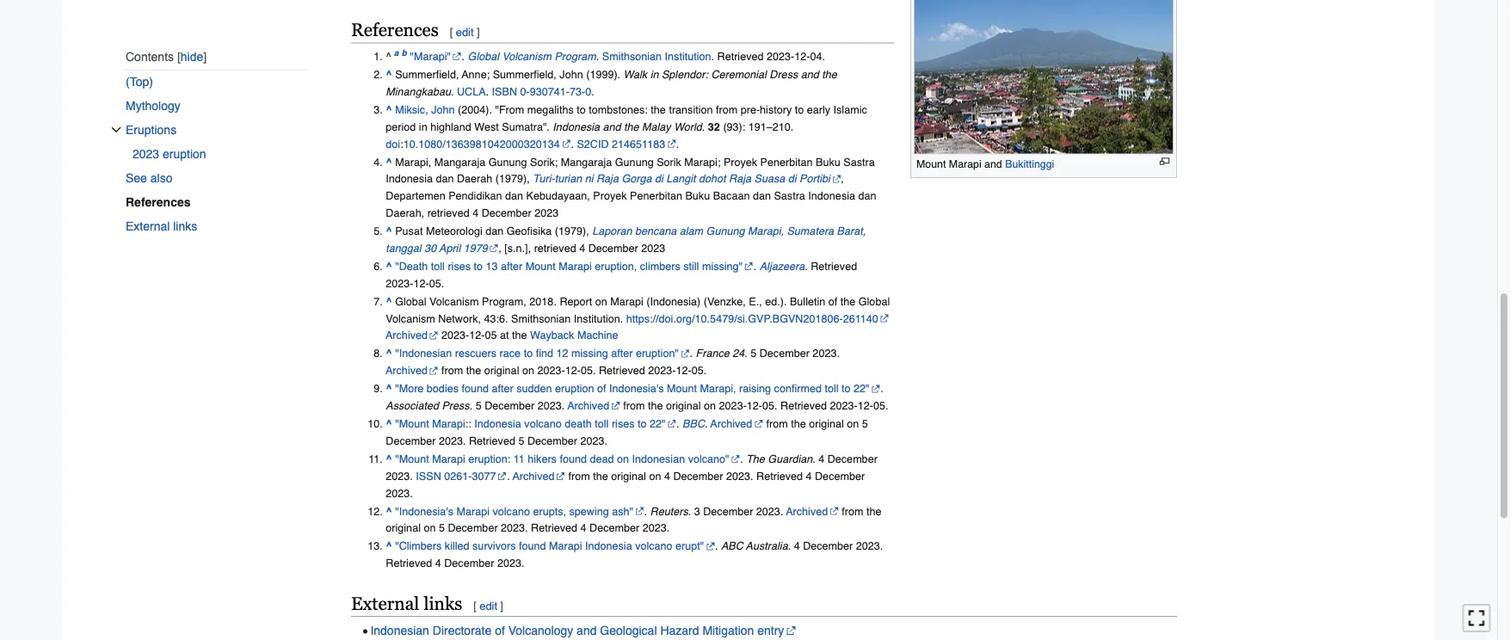 Task type: locate. For each thing, give the bounding box(es) containing it.
in inside walk in splendor: ceremonial dress and the minangkabau
[[650, 69, 659, 81]]

1 horizontal spatial summerfield,
[[493, 69, 557, 81]]

https://doi.org/10.5479/si.gvp.bgvn201806-261140 link
[[626, 313, 889, 325]]

turian
[[555, 173, 582, 186]]

(2004).
[[458, 104, 492, 116]]

. aljazeera . retrieved 2023-12-05 .
[[386, 260, 857, 290]]

0 horizontal spatial toll
[[431, 260, 445, 273]]

doi
[[386, 138, 400, 150]]

di down sorik on the left top of page
[[655, 173, 663, 186]]

indonesian left directorate
[[370, 625, 429, 638]]

0 vertical spatial external links
[[126, 219, 197, 233]]

2023. left issn at the bottom of page
[[386, 470, 413, 483]]

archived right bbc link
[[711, 418, 752, 431]]

^ for seventh ^ link from the top
[[386, 348, 392, 360]]

1 vertical spatial 22"
[[650, 418, 666, 431]]

"mount up issn at the bottom of page
[[395, 453, 429, 466]]

[ edit ] up "marapi" "link"
[[450, 26, 480, 39]]

1 vertical spatial mount
[[526, 260, 556, 273]]

the inside walk in splendor: ceremonial dress and the minangkabau
[[822, 69, 837, 81]]

2023- inside . aljazeera . retrieved 2023-12-05 .
[[386, 278, 414, 290]]

december
[[482, 207, 532, 220], [588, 242, 638, 255], [760, 348, 810, 360], [485, 400, 535, 413], [386, 435, 436, 448], [527, 435, 577, 448], [828, 453, 878, 466], [673, 470, 723, 483], [815, 470, 865, 483], [703, 505, 753, 518], [448, 523, 498, 535], [590, 523, 640, 535], [803, 541, 853, 553], [444, 558, 494, 570]]

eruption
[[163, 147, 206, 161], [555, 383, 594, 395]]

edit link for external links
[[479, 600, 498, 613]]

. inside . 4 december 2023.
[[813, 453, 816, 466]]

12 ^ link from the top
[[386, 541, 392, 553]]

11
[[514, 453, 525, 466]]

sudden
[[517, 383, 552, 395]]

12
[[556, 348, 568, 360]]

external links down also
[[126, 219, 197, 233]]

"mount
[[395, 418, 429, 431], [395, 453, 429, 466]]

1 horizontal spatial penerbitan
[[760, 156, 813, 169]]

0 vertical spatial found
[[462, 383, 489, 395]]

0 vertical spatial retrieved
[[427, 207, 470, 220]]

1 vertical spatial sastra
[[774, 190, 805, 203]]

(93):
[[723, 121, 746, 133]]

2023. up "mount marapi:: indonesia volcano death toll rises to 22" link
[[538, 400, 565, 413]]

retrieved inside . aljazeera . retrieved 2023-12-05 .
[[811, 260, 857, 273]]

dan up the departemen
[[436, 173, 454, 186]]

1 vertical spatial from the original on 5 december 2023
[[386, 505, 882, 535]]

^ for 8th ^ link from the bottom of the page
[[386, 260, 392, 273]]

1 vertical spatial links
[[424, 593, 462, 614]]

penerbitan down gorga
[[630, 190, 682, 203]]

proyek inside marapi, mangaraja gunung sorik; mangaraja gunung sorik marapi; proyek penerbitan buku sastra indonesia dan daerah (1979),
[[724, 156, 757, 169]]

8 ^ from the top
[[386, 348, 392, 360]]

original down the dead
[[611, 470, 646, 483]]

3 ^ from the top
[[386, 104, 392, 116]]

10.1080/1363981042000320134 link
[[403, 138, 571, 150]]

december up the killed
[[448, 523, 498, 535]]

marapi down the 0261-3077 link
[[457, 505, 490, 518]]

archived link
[[386, 330, 439, 342], [386, 365, 439, 377], [568, 400, 620, 413], [711, 418, 763, 431], [513, 470, 565, 483], [786, 505, 839, 518]]

proyek
[[724, 156, 757, 169], [593, 190, 627, 203]]

and left geological
[[577, 625, 597, 638]]

1 horizontal spatial indonesian
[[632, 453, 685, 466]]

1 horizontal spatial (1979),
[[555, 225, 589, 238]]

0 horizontal spatial global
[[395, 296, 427, 308]]

and up . s2cid 214651183
[[603, 121, 621, 133]]

^ for 1st ^ link from the bottom
[[386, 541, 392, 553]]

raja
[[596, 173, 619, 186], [729, 173, 751, 186]]

1 horizontal spatial ]
[[500, 600, 503, 613]]

0 vertical spatial toll
[[431, 260, 445, 273]]

daerah up pusat
[[386, 207, 421, 220]]

0-
[[520, 86, 530, 98]]

(2004). "from megaliths to tombstones: the transition from pre-history to early islamic period in highland west sumatra".
[[386, 104, 867, 133]]

edit for references
[[456, 26, 474, 39]]

05
[[429, 278, 441, 290], [485, 330, 497, 342], [581, 365, 593, 377], [692, 365, 704, 377], [763, 400, 775, 413], [873, 400, 885, 413]]

raja up bacaan
[[729, 173, 751, 186]]

4 inside . 4 december 2023.
[[819, 453, 825, 466]]

the inside from the original on 4 december 2023 . retrieved 4 december 2023 .
[[593, 470, 608, 483]]

daerah up pendidikan on the top left of the page
[[457, 173, 493, 186]]

5 ^ from the top
[[386, 225, 392, 238]]

0 horizontal spatial raja
[[596, 173, 619, 186]]

[ edit ]
[[450, 26, 480, 39], [474, 600, 503, 613]]

indonesian up from the original on 4 december 2023 . retrieved 4 december 2023 .
[[632, 453, 685, 466]]

. inside the . retrieved
[[880, 541, 883, 553]]

11 ^ from the top
[[386, 453, 392, 466]]

8 ^ link from the top
[[386, 383, 392, 395]]

2 "mount from the top
[[395, 453, 429, 466]]

volcano
[[524, 418, 562, 431], [493, 505, 530, 518], [635, 541, 673, 553]]

0 horizontal spatial proyek
[[593, 190, 627, 203]]

, inside , departemen pendidikan dan kebudayaan, proyek penerbitan buku bacaan dan sastra indonesia dan daerah
[[841, 173, 844, 186]]

1 horizontal spatial edit
[[479, 600, 498, 613]]

, retrieved 4 december 2023
[[421, 207, 559, 220]]

bukittinggi link
[[1005, 158, 1054, 171]]

from inside (2004). "from megaliths to tombstones: the transition from pre-history to early islamic period in highland west sumatra".
[[716, 104, 738, 116]]

4
[[473, 207, 479, 220], [579, 242, 585, 255], [819, 453, 825, 466], [664, 470, 670, 483], [806, 470, 812, 483], [581, 523, 587, 535], [794, 541, 800, 553], [435, 558, 441, 570]]

3 ^ link from the top
[[386, 156, 392, 169]]

summerfield, up 0-
[[493, 69, 557, 81]]

archived
[[386, 330, 428, 342], [386, 365, 428, 377], [568, 400, 609, 413], [711, 418, 752, 431], [513, 470, 555, 483], [786, 505, 828, 518]]

2 horizontal spatial toll
[[825, 383, 839, 395]]

rises down . associated press . 5 december 2023. archived
[[612, 418, 635, 431]]

dan inside marapi, mangaraja gunung sorik; mangaraja gunung sorik marapi; proyek penerbitan buku sastra indonesia dan daerah (1979),
[[436, 173, 454, 186]]

aljazeera
[[760, 260, 805, 273]]

proyek down ni
[[593, 190, 627, 203]]

0 vertical spatial external
[[126, 219, 170, 233]]

bukittinggi
[[1005, 158, 1054, 171]]

archived down hikers
[[513, 470, 555, 483]]

32
[[708, 121, 720, 133]]

dead
[[590, 453, 614, 466]]

1 vertical spatial marapi,
[[748, 225, 784, 238]]

^ inside ^ a b
[[386, 51, 391, 63]]

sastra inside , departemen pendidikan dan kebudayaan, proyek penerbitan buku bacaan dan sastra indonesia dan daerah
[[774, 190, 805, 203]]

0 vertical spatial volcanism
[[502, 51, 552, 63]]

eruption:
[[468, 453, 511, 466]]

network,
[[438, 313, 481, 325]]

0 horizontal spatial references
[[126, 195, 191, 209]]

0 vertical spatial john
[[560, 69, 583, 81]]

0 horizontal spatial smithsonian
[[511, 313, 571, 325]]

eruption up also
[[163, 147, 206, 161]]

from the original on 4 december 2023 . retrieved 4 december 2023 .
[[386, 470, 865, 500]]

from the original on 2023-12-05 . retrieved 2023-12-05 .
[[439, 365, 707, 377], [620, 400, 889, 413]]

smithsonian inside the global volcanism program, 2018. report on marapi (indonesia) (venzke, e., ed.). bulletin of the global volcanism network, 43:6. smithsonian institution.
[[511, 313, 571, 325]]

1 from the original on 5 december 2023 from the top
[[386, 418, 868, 448]]

0 horizontal spatial ]
[[477, 26, 480, 39]]

,
[[841, 173, 844, 186], [421, 207, 424, 220], [499, 242, 502, 255], [528, 242, 531, 255]]

0261-
[[444, 470, 472, 483]]

archived link down hikers
[[513, 470, 565, 483]]

archived link for "indonesian rescuers race to find 12 missing after eruption"
[[386, 365, 439, 377]]

from the original on 2023-12-05 . retrieved 2023-12-05 . down raising
[[620, 400, 889, 413]]

9 ^ from the top
[[386, 383, 392, 395]]

and
[[801, 69, 819, 81], [603, 121, 621, 133], [985, 158, 1002, 171], [577, 625, 597, 638]]

1 horizontal spatial mangaraja
[[561, 156, 612, 169]]

0 horizontal spatial john
[[431, 104, 455, 116]]

[ edit ] for references
[[450, 26, 480, 39]]

, left [s.n.]
[[499, 242, 502, 255]]

12-
[[794, 51, 810, 63], [414, 278, 429, 290], [469, 330, 485, 342], [565, 365, 581, 377], [676, 365, 692, 377], [747, 400, 763, 413], [858, 400, 873, 413]]

buku up portibi
[[816, 156, 841, 169]]

1 horizontal spatial references
[[351, 20, 439, 41]]

archived up "indonesian
[[386, 330, 428, 342]]

toll down '30'
[[431, 260, 445, 273]]

0 vertical spatial "mount
[[395, 418, 429, 431]]

archived inside the . france 24 . 5 december 2023. archived
[[386, 365, 428, 377]]

from down "mount marapi eruption: 11 hikers found dead on indonesian volcano" link
[[568, 470, 590, 483]]

meteorologi
[[426, 225, 483, 238]]

6 ^ link from the top
[[386, 296, 392, 308]]

"climbers killed survivors found marapi indonesia volcano erupt" link
[[395, 541, 715, 553]]

3077
[[472, 470, 496, 483]]

summerfield,
[[395, 69, 459, 81], [493, 69, 557, 81]]

from up bodies
[[442, 365, 463, 377]]

indonesian
[[632, 453, 685, 466], [370, 625, 429, 638]]

external down see also
[[126, 219, 170, 233]]

0 horizontal spatial (1979),
[[496, 173, 530, 186]]

1 horizontal spatial smithsonian
[[602, 51, 662, 63]]

indonesia
[[553, 121, 600, 133], [386, 173, 433, 186], [808, 190, 855, 203], [474, 418, 521, 431], [585, 541, 632, 553]]

0 horizontal spatial buku
[[685, 190, 710, 203]]

rescuers
[[455, 348, 497, 360]]

archived link up "indonesian
[[386, 330, 439, 342]]

(top) link
[[126, 70, 308, 94]]

1 vertical spatial [ edit ]
[[474, 600, 503, 613]]

1 horizontal spatial raja
[[729, 173, 751, 186]]

9 ^ link from the top
[[386, 418, 392, 431]]

1 vertical spatial indonesian
[[370, 625, 429, 638]]

fullscreen image
[[1468, 610, 1485, 627]]

after left sudden
[[492, 383, 514, 395]]

05 inside . aljazeera . retrieved 2023-12-05 .
[[429, 278, 441, 290]]

0 horizontal spatial edit link
[[456, 26, 474, 39]]

] for references
[[477, 26, 480, 39]]

7 ^ from the top
[[386, 296, 392, 308]]

dan
[[436, 173, 454, 186], [505, 190, 523, 203], [753, 190, 771, 203], [858, 190, 877, 203], [486, 225, 504, 238]]

issn 0261-3077
[[416, 470, 496, 483]]

volcano left erupt"
[[635, 541, 673, 553]]

a
[[394, 48, 399, 59]]

edit link up directorate
[[479, 600, 498, 613]]

external links down "climbers
[[351, 593, 462, 614]]

"mount for "mount marapi eruption: 11 hikers found dead on indonesian volcano"
[[395, 453, 429, 466]]

and inside walk in splendor: ceremonial dress and the minangkabau
[[801, 69, 819, 81]]

summerfield, down "marapi"
[[395, 69, 459, 81]]

edit link up "marapi" "link"
[[456, 26, 474, 39]]

marapi, up . bbc . archived
[[700, 383, 736, 395]]

^ for tenth ^ link from the bottom
[[386, 156, 392, 169]]

references up a
[[351, 20, 439, 41]]

4 ^ link from the top
[[386, 225, 392, 238]]

program,
[[482, 296, 527, 308]]

1 vertical spatial john
[[431, 104, 455, 116]]

2 from the original on 5 december 2023 from the top
[[386, 505, 882, 535]]

4 up reuters on the bottom left
[[664, 470, 670, 483]]

penerbitan inside marapi, mangaraja gunung sorik; mangaraja gunung sorik marapi; proyek penerbitan buku sastra indonesia dan daerah (1979),
[[760, 156, 813, 169]]

france
[[696, 348, 730, 360]]

0 vertical spatial daerah
[[457, 173, 493, 186]]

references link
[[126, 190, 320, 214]]

buku down turi-turian ni raja gorga di langit dohot raja suasa di portibi link
[[685, 190, 710, 203]]

0 horizontal spatial external
[[126, 219, 170, 233]]

2 horizontal spatial of
[[829, 296, 838, 308]]

1 horizontal spatial links
[[424, 593, 462, 614]]

found down "indonesia's marapi volcano erupts, spewing ash" link
[[519, 541, 546, 553]]

2023.
[[813, 348, 840, 360], [538, 400, 565, 413], [386, 470, 413, 483], [756, 505, 783, 518]]

0 vertical spatial from the original on 2023-12-05 . retrieved 2023-12-05 .
[[439, 365, 707, 377]]

december inside . associated press . 5 december 2023. archived
[[485, 400, 535, 413]]

1 vertical spatial penerbitan
[[630, 190, 682, 203]]

0 vertical spatial sastra
[[844, 156, 875, 169]]

. reuters . 3 december 2023. archived
[[644, 505, 828, 518]]

1 horizontal spatial global
[[468, 51, 499, 63]]

the down 04
[[822, 69, 837, 81]]

mangaraja up ni
[[561, 156, 612, 169]]

0 vertical spatial [
[[450, 26, 453, 39]]

. retrieved 5 december 2023 .
[[463, 435, 608, 448]]

1 horizontal spatial mount
[[667, 383, 697, 395]]

the up 214651183
[[624, 121, 639, 133]]

penerbitan inside , departemen pendidikan dan kebudayaan, proyek penerbitan buku bacaan dan sastra indonesia dan daerah
[[630, 190, 682, 203]]

1 vertical spatial external links
[[351, 593, 462, 614]]

the up 261140
[[841, 296, 856, 308]]

2 vertical spatial of
[[495, 625, 505, 638]]

2 summerfield, from the left
[[493, 69, 557, 81]]

links down references link
[[173, 219, 197, 233]]

1 horizontal spatial 22"
[[854, 383, 870, 395]]

0-930741-73-0 link
[[520, 86, 591, 98]]

6 ^ from the top
[[386, 260, 392, 273]]

eruptions link
[[126, 118, 308, 142]]

0 vertical spatial (1979),
[[496, 173, 530, 186]]

volcanology
[[508, 625, 573, 638]]

, down the departemen
[[421, 207, 424, 220]]

1 vertical spatial rises
[[612, 418, 635, 431]]

] down 4 december 2023
[[500, 600, 503, 613]]

. retrieved
[[386, 541, 883, 570]]

gunung inside laporan bencana alam gunung marapi, sumatera barat, tanggal 30 april 1979
[[706, 225, 745, 238]]

december down ash"
[[590, 523, 640, 535]]

december inside the . france 24 . 5 december 2023. archived
[[760, 348, 810, 360]]

buku inside , departemen pendidikan dan kebudayaan, proyek penerbitan buku bacaan dan sastra indonesia dan daerah
[[685, 190, 710, 203]]

external down "climbers
[[351, 593, 419, 614]]

sastra down 'suasa'
[[774, 190, 805, 203]]

1 horizontal spatial of
[[597, 383, 606, 395]]

found
[[462, 383, 489, 395], [560, 453, 587, 466], [519, 541, 546, 553]]

eruption"
[[636, 348, 679, 360]]

5 inside the . france 24 . 5 december 2023. archived
[[751, 348, 757, 360]]

0 horizontal spatial di
[[655, 173, 663, 186]]

daerah inside marapi, mangaraja gunung sorik; mangaraja gunung sorik marapi; proyek penerbitan buku sastra indonesia dan daerah (1979),
[[457, 173, 493, 186]]

^ for 12th ^ link from the bottom
[[386, 69, 392, 81]]

dan down , retrieved 4 december 2023
[[486, 225, 504, 238]]

di
[[655, 173, 663, 186], [788, 173, 797, 186]]

2 di from the left
[[788, 173, 797, 186]]

4 right guardian
[[819, 453, 825, 466]]

(1979),
[[496, 173, 530, 186], [555, 225, 589, 238]]

^ for 10th ^ link
[[386, 453, 392, 466]]

0 vertical spatial mount
[[917, 158, 946, 171]]

0 vertical spatial edit link
[[456, 26, 474, 39]]

5
[[751, 348, 757, 360], [476, 400, 482, 413], [862, 418, 868, 431], [518, 435, 524, 448], [439, 523, 445, 535]]

indonesia down . retrieved 4 december 2023 .
[[585, 541, 632, 553]]

1 vertical spatial edit link
[[479, 600, 498, 613]]

pusat meteorologi dan geofisika (1979),
[[395, 225, 592, 238]]

walk in splendor: ceremonial dress and the minangkabau
[[386, 69, 837, 98]]

highland
[[430, 121, 471, 133]]

buku inside marapi, mangaraja gunung sorik; mangaraja gunung sorik marapi; proyek penerbitan buku sastra indonesia dan daerah (1979),
[[816, 156, 841, 169]]

bencana
[[635, 225, 677, 238]]

1 vertical spatial edit
[[479, 600, 498, 613]]

0 vertical spatial 22"
[[854, 383, 870, 395]]

miksic, john
[[395, 104, 455, 116]]

1 vertical spatial from the original on 2023-12-05 . retrieved 2023-12-05 .
[[620, 400, 889, 413]]

4 ^ from the top
[[386, 156, 392, 169]]

marapi down . retrieved 4 december 2023 .
[[549, 541, 582, 553]]

10 ^ link from the top
[[386, 453, 392, 466]]

1 raja from the left
[[596, 173, 619, 186]]

archived inside . associated press . 5 december 2023. archived
[[568, 400, 609, 413]]

0 horizontal spatial summerfield,
[[395, 69, 459, 81]]

. bbc . archived
[[677, 418, 752, 431]]

0 horizontal spatial links
[[173, 219, 197, 233]]

original down race at bottom left
[[484, 365, 519, 377]]

global up anne;
[[468, 51, 499, 63]]

institution
[[665, 51, 711, 63]]

12 ^ from the top
[[386, 505, 392, 518]]

and inside the indonesia and the malay world . 32 (93): 191–210. doi : 10.1080/1363981042000320134
[[603, 121, 621, 133]]

hide
[[181, 50, 203, 63]]

race
[[500, 348, 521, 360]]

gunung right "alam"
[[706, 225, 745, 238]]

1 horizontal spatial rises
[[612, 418, 635, 431]]

indonesia down portibi
[[808, 190, 855, 203]]

0 horizontal spatial sastra
[[774, 190, 805, 203]]

found up press
[[462, 383, 489, 395]]

dan up barat,
[[858, 190, 877, 203]]

retrieved up the '"more bodies found after sudden eruption of indonesia's mount marapi, raising confirmed toll to 22"'
[[599, 365, 645, 377]]

0 vertical spatial proyek
[[724, 156, 757, 169]]

smithsonian down 2018. on the left top
[[511, 313, 571, 325]]

marapi, inside laporan bencana alam gunung marapi, sumatera barat, tanggal 30 april 1979
[[748, 225, 784, 238]]

west
[[474, 121, 499, 133]]

1 vertical spatial found
[[560, 453, 587, 466]]

0 vertical spatial smithsonian
[[602, 51, 662, 63]]

1 horizontal spatial retrieved
[[534, 242, 576, 255]]

the up malay on the top left of the page
[[651, 104, 666, 116]]

] for external links
[[500, 600, 503, 613]]

[ edit ] up directorate
[[474, 600, 503, 613]]

retrieved inside the . retrieved
[[386, 558, 432, 570]]

1 horizontal spatial daerah
[[457, 173, 493, 186]]

0 vertical spatial ]
[[477, 26, 480, 39]]

archived link up . abc australia . 4 december 2023
[[786, 505, 839, 518]]

from the original on 2023-12-05 . retrieved 2023-12-05 . for eruption"
[[439, 365, 707, 377]]

2 vertical spatial marapi,
[[700, 383, 736, 395]]

in down smithsonian institution link
[[650, 69, 659, 81]]

0 vertical spatial edit
[[456, 26, 474, 39]]

1 "mount from the top
[[395, 418, 429, 431]]

2 ^ from the top
[[386, 69, 392, 81]]

"death toll rises to 13 after mount marapi eruption, climbers still missing"
[[395, 260, 743, 273]]

archived up death at the left
[[568, 400, 609, 413]]

1 horizontal spatial external
[[351, 593, 419, 614]]

0 horizontal spatial penerbitan
[[630, 190, 682, 203]]

gunung down 10.1080/1363981042000320134 link
[[489, 156, 527, 169]]

from the original on 2023-12-05 . retrieved 2023-12-05 . for mount
[[620, 400, 889, 413]]

2 vertical spatial found
[[519, 541, 546, 553]]

1 vertical spatial smithsonian
[[511, 313, 571, 325]]

volcanism up summerfield, anne; summerfield, john (1999).
[[502, 51, 552, 63]]

retrieved up meteorologi
[[427, 207, 470, 220]]

climbers
[[640, 260, 680, 273]]

on inside the global volcanism program, 2018. report on marapi (indonesia) (venzke, e., ed.). bulletin of the global volcanism network, 43:6. smithsonian institution.
[[595, 296, 607, 308]]

the inside (2004). "from megaliths to tombstones: the transition from pre-history to early islamic period in highland west sumatra".
[[651, 104, 666, 116]]

] up anne;
[[477, 26, 480, 39]]

marapi, up the aljazeera
[[748, 225, 784, 238]]

191–210.
[[749, 121, 794, 133]]

1 ^ from the top
[[386, 51, 391, 63]]

smithsonian up walk
[[602, 51, 662, 63]]

retrieved down barat,
[[811, 260, 857, 273]]

10 ^ from the top
[[386, 418, 392, 431]]

7 ^ link from the top
[[386, 348, 392, 360]]

[ edit ] for external links
[[474, 600, 503, 613]]

"mount marapi:: indonesia volcano death toll rises to 22"
[[395, 418, 666, 431]]

history
[[760, 104, 792, 116]]

marapi,
[[395, 156, 431, 169], [748, 225, 784, 238], [700, 383, 736, 395]]

0 horizontal spatial rises
[[448, 260, 471, 273]]

from up (93):
[[716, 104, 738, 116]]

after down [s.n.]
[[501, 260, 523, 273]]

2 vertical spatial mount
[[667, 383, 697, 395]]

0 vertical spatial of
[[829, 296, 838, 308]]

mythology
[[126, 99, 181, 113]]

13 ^ from the top
[[386, 541, 392, 553]]

2 vertical spatial toll
[[595, 418, 609, 431]]

0 vertical spatial buku
[[816, 156, 841, 169]]

john up 73-
[[560, 69, 583, 81]]

0 horizontal spatial edit
[[456, 26, 474, 39]]

john
[[560, 69, 583, 81], [431, 104, 455, 116]]

the
[[746, 453, 765, 466]]

, for , [s.n.] , retrieved 4 december 2023
[[499, 242, 502, 255]]

bodies
[[427, 383, 459, 395]]

edit for external links
[[479, 600, 498, 613]]

volcanism up network,
[[430, 296, 479, 308]]

0 horizontal spatial in
[[419, 121, 427, 133]]

rises down april
[[448, 260, 471, 273]]

2018.
[[530, 296, 557, 308]]

0 horizontal spatial mount
[[526, 260, 556, 273]]

^ for eighth ^ link
[[386, 383, 392, 395]]

to left find
[[524, 348, 533, 360]]

^ a b
[[386, 48, 407, 63]]

penerbitan up 'suasa'
[[760, 156, 813, 169]]

11 ^ link from the top
[[386, 505, 392, 518]]

(1979), inside marapi, mangaraja gunung sorik; mangaraja gunung sorik marapi; proyek penerbitan buku sastra indonesia dan daerah (1979),
[[496, 173, 530, 186]]

1 horizontal spatial in
[[650, 69, 659, 81]]

1 vertical spatial in
[[419, 121, 427, 133]]



Task type: vqa. For each thing, say whether or not it's contained in the screenshot.
Search Wikipedia search box
no



Task type: describe. For each thing, give the bounding box(es) containing it.
and left 'bukittinggi' link
[[985, 158, 1002, 171]]

mitigation
[[703, 625, 754, 638]]

indonesian directorate of volcanology and geological hazard mitigation entry
[[370, 625, 784, 638]]

bulletin
[[790, 296, 826, 308]]

"mount marapi:: indonesia volcano death toll rises to 22" link
[[395, 418, 677, 431]]

0 vertical spatial eruption
[[163, 147, 206, 161]]

eruptions
[[126, 123, 177, 137]]

global volcanism program link
[[468, 51, 596, 63]]

dress
[[770, 69, 798, 81]]

missing
[[571, 348, 608, 360]]

x small image
[[111, 125, 121, 135]]

^ for 4th ^ link
[[386, 225, 392, 238]]

2 raja from the left
[[729, 173, 751, 186]]

13
[[486, 260, 498, 273]]

1 mangaraja from the left
[[434, 156, 486, 169]]

1 summerfield, from the left
[[395, 69, 459, 81]]

original inside from the original on 4 december 2023 . retrieved 4 december 2023 .
[[611, 470, 646, 483]]

december inside . 4 december 2023.
[[828, 453, 878, 466]]

entry
[[758, 625, 784, 638]]

1 horizontal spatial eruption
[[555, 383, 594, 395]]

^ for 11th ^ link from the bottom
[[386, 104, 392, 116]]

2023. inside the . france 24 . 5 december 2023. archived
[[813, 348, 840, 360]]

marapi, inside marapi, mangaraja gunung sorik; mangaraja gunung sorik marapi; proyek penerbitan buku sastra indonesia dan daerah (1979),
[[395, 156, 431, 169]]

of inside the global volcanism program, 2018. report on marapi (indonesia) (venzke, e., ed.). bulletin of the global volcanism network, 43:6. smithsonian institution.
[[829, 296, 838, 308]]

0 horizontal spatial 22"
[[650, 418, 666, 431]]

(top)
[[126, 75, 153, 89]]

2 vertical spatial after
[[492, 383, 514, 395]]

sorik
[[657, 156, 681, 169]]

the down confirmed
[[791, 418, 806, 431]]

survivors
[[473, 541, 516, 553]]

transition
[[669, 104, 713, 116]]

0 vertical spatial rises
[[448, 260, 471, 273]]

find
[[536, 348, 553, 360]]

december up pusat meteorologi dan geofisika (1979),
[[482, 207, 532, 220]]

"marapi" link
[[410, 51, 462, 63]]

1 vertical spatial after
[[611, 348, 633, 360]]

to down . associated press . 5 december 2023. archived
[[638, 418, 647, 431]]

press
[[442, 400, 470, 413]]

(venzke,
[[704, 296, 746, 308]]

[ for external links
[[474, 600, 477, 613]]

indonesia inside marapi, mangaraja gunung sorik; mangaraja gunung sorik marapi; proyek penerbitan buku sastra indonesia dan daerah (1979),
[[386, 173, 433, 186]]

contents
[[126, 49, 174, 63]]

(indonesia)
[[646, 296, 701, 308]]

australia
[[746, 541, 788, 553]]

marapi left 'bukittinggi' link
[[949, 158, 982, 171]]

indonesia up the eruption: at the left bottom of the page
[[474, 418, 521, 431]]

megaliths
[[527, 104, 574, 116]]

s2cid
[[577, 138, 609, 150]]

kebudayaan,
[[526, 190, 590, 203]]

"indonesian
[[395, 348, 452, 360]]

1 vertical spatial external
[[351, 593, 419, 614]]

original up bbc link
[[666, 400, 701, 413]]

0 horizontal spatial indonesian
[[370, 625, 429, 638]]

isbn link
[[492, 86, 517, 98]]

still
[[683, 260, 699, 273]]

on inside from the original on 4 december 2023 . retrieved 4 december 2023 .
[[649, 470, 661, 483]]

december down the killed
[[444, 558, 494, 570]]

daerah inside , departemen pendidikan dan kebudayaan, proyek penerbitan buku bacaan dan sastra indonesia dan daerah
[[386, 207, 421, 220]]

marapi down , [s.n.] , retrieved 4 december 2023
[[559, 260, 592, 273]]

ash"
[[612, 505, 633, 518]]

. ucla . isbn 0-930741-73-0 .
[[451, 86, 594, 98]]

retrieved up ceremonial
[[717, 51, 764, 63]]

archived link for "indonesia's marapi volcano erupts, spewing ash"
[[786, 505, 839, 518]]

turi-turian ni raja gorga di langit dohot raja suasa di portibi
[[533, 173, 830, 186]]

"indonesia's marapi volcano erupts, spewing ash" link
[[395, 505, 644, 518]]

dohot
[[699, 173, 726, 186]]

the down rescuers
[[466, 365, 481, 377]]

portibi
[[800, 173, 830, 186]]

malay
[[642, 121, 671, 133]]

death
[[565, 418, 592, 431]]

43:6.
[[484, 313, 508, 325]]

anne;
[[462, 69, 490, 81]]

december up . abc australia . 4 december 2023
[[815, 470, 865, 483]]

confirmed
[[774, 383, 822, 395]]

1 horizontal spatial toll
[[595, 418, 609, 431]]

2 horizontal spatial global
[[859, 296, 890, 308]]

retrieved up the eruption: at the left bottom of the page
[[469, 435, 515, 448]]

to left early
[[795, 104, 804, 116]]

e.,
[[749, 296, 762, 308]]

. inside the indonesia and the malay world . 32 (93): 191–210. doi : 10.1080/1363981042000320134
[[702, 121, 705, 133]]

december right australia
[[803, 541, 853, 553]]

also
[[150, 171, 173, 185]]

1 vertical spatial (1979),
[[555, 225, 589, 238]]

original down confirmed
[[809, 418, 844, 431]]

"more
[[395, 383, 424, 395]]

sumatra".
[[502, 121, 550, 133]]

"more bodies found after sudden eruption of indonesia's mount marapi, raising confirmed toll to 22"
[[395, 383, 870, 395]]

2 ^ link from the top
[[386, 104, 392, 116]]

from up . the guardian
[[766, 418, 788, 431]]

0 vertical spatial links
[[173, 219, 197, 233]]

december down volcano"
[[673, 470, 723, 483]]

2 mangaraja from the left
[[561, 156, 612, 169]]

the inside the indonesia and the malay world . 32 (93): 191–210. doi : 10.1080/1363981042000320134
[[624, 121, 639, 133]]

eruption,
[[595, 260, 637, 273]]

langit
[[666, 173, 696, 186]]

in inside (2004). "from megaliths to tombstones: the transition from pre-history to early islamic period in highland west sumatra".
[[419, 121, 427, 133]]

december up "mount marapi eruption: 11 hikers found dead on indonesian volcano"
[[527, 435, 577, 448]]

december down laporan at the left top of page
[[588, 242, 638, 255]]

4 down spewing
[[581, 523, 587, 535]]

5 inside . associated press . 5 december 2023. archived
[[476, 400, 482, 413]]

from up . abc australia . 4 december 2023
[[842, 505, 864, 518]]

global volcanism program, 2018. report on marapi (indonesia) (venzke, e., ed.). bulletin of the global volcanism network, 43:6. smithsonian institution.
[[386, 296, 890, 325]]

geofisika
[[507, 225, 552, 238]]

ucla link
[[457, 86, 486, 98]]

1 vertical spatial volcano
[[493, 505, 530, 518]]

, for , departemen pendidikan dan kebudayaan, proyek penerbitan buku bacaan dan sastra indonesia dan daerah
[[841, 173, 844, 186]]

program
[[555, 51, 596, 63]]

issn
[[416, 470, 441, 483]]

the up . abc australia . 4 december 2023
[[867, 505, 882, 518]]

[ for references
[[450, 26, 453, 39]]

"mount marapi eruption: 11 hikers found dead on indonesian volcano" link
[[395, 453, 740, 466]]

(1999).
[[586, 69, 621, 81]]

guardian
[[768, 453, 813, 466]]

1 vertical spatial volcanism
[[430, 296, 479, 308]]

5 ^ link from the top
[[386, 260, 392, 273]]

erupt"
[[676, 541, 704, 553]]

pre-
[[741, 104, 760, 116]]

0 horizontal spatial retrieved
[[427, 207, 470, 220]]

reuters
[[650, 505, 688, 518]]

spewing
[[569, 505, 609, 518]]

4 right australia
[[794, 541, 800, 553]]

"indonesian rescuers race to find 12 missing after eruption"
[[395, 348, 679, 360]]

^ for 6th ^ link
[[386, 296, 392, 308]]

retrieved down erupts,
[[531, 523, 577, 535]]

2 horizontal spatial mount
[[917, 158, 946, 171]]

retrieved down confirmed
[[781, 400, 827, 413]]

sastra inside marapi, mangaraja gunung sorik; mangaraja gunung sorik marapi; proyek penerbitan buku sastra indonesia dan daerah (1979),
[[844, 156, 875, 169]]

dan up , retrieved 4 december 2023
[[505, 190, 523, 203]]

1 ^ link from the top
[[386, 69, 392, 81]]

indonesia inside , departemen pendidikan dan kebudayaan, proyek penerbitan buku bacaan dan sastra indonesia dan daerah
[[808, 190, 855, 203]]

3
[[694, 505, 700, 518]]

minangkabau
[[386, 86, 451, 98]]

indonesia inside the indonesia and the malay world . 32 (93): 191–210. doi : 10.1080/1363981042000320134
[[553, 121, 600, 133]]

b link
[[402, 48, 407, 63]]

1 horizontal spatial found
[[519, 541, 546, 553]]

1 vertical spatial toll
[[825, 383, 839, 395]]

1979
[[464, 242, 488, 255]]

2 vertical spatial volcanism
[[386, 313, 435, 325]]

december down associated
[[386, 435, 436, 448]]

erupts,
[[533, 505, 566, 518]]

isbn
[[492, 86, 517, 98]]

from the original on 5 december 2023 for ash"
[[386, 505, 882, 535]]

original up "climbers
[[386, 523, 421, 535]]

0 horizontal spatial gunung
[[489, 156, 527, 169]]

archived link for "more bodies found after sudden eruption of indonesia's mount marapi, raising confirmed toll to 22"
[[568, 400, 620, 413]]

barat,
[[837, 225, 866, 238]]

turi-turian ni raja gorga di langit dohot raja suasa di portibi link
[[533, 173, 841, 186]]

archived inside https://doi.org/10.5479/si.gvp.bgvn201806-261140 archived
[[386, 330, 428, 342]]

from down the '"more bodies found after sudden eruption of indonesia's mount marapi, raising confirmed toll to 22"'
[[623, 400, 645, 413]]

^ for 2nd ^ link from the bottom
[[386, 505, 392, 518]]

to right confirmed
[[842, 383, 851, 395]]

from the original on 5 december 2023 for toll
[[386, 418, 868, 448]]

^ for 9th ^ link from the top of the page
[[386, 418, 392, 431]]

. s2cid 214651183
[[571, 138, 665, 150]]

4 down guardian
[[806, 470, 812, 483]]

https://doi.org/10.5479/si.gvp.bgvn201806-261140 archived
[[386, 313, 878, 342]]

the right at
[[512, 330, 527, 342]]

73-
[[570, 86, 585, 98]]

1 vertical spatial of
[[597, 383, 606, 395]]

2023. up australia
[[756, 505, 783, 518]]

december right '3'
[[703, 505, 753, 518]]

to left 13
[[474, 260, 483, 273]]

machine
[[577, 330, 618, 342]]

proyek inside , departemen pendidikan dan kebudayaan, proyek penerbitan buku bacaan dan sastra indonesia dan daerah
[[593, 190, 627, 203]]

1 vertical spatial references
[[126, 195, 191, 209]]

dan down 'suasa'
[[753, 190, 771, 203]]

1 horizontal spatial gunung
[[615, 156, 654, 169]]

4 down "climbers
[[435, 558, 441, 570]]

0 vertical spatial volcano
[[524, 418, 562, 431]]

walk
[[624, 69, 647, 81]]

departemen
[[386, 190, 445, 203]]

2 vertical spatial volcano
[[635, 541, 673, 553]]

12- inside . aljazeera . retrieved 2023-12-05 .
[[414, 278, 429, 290]]

214651183
[[612, 138, 665, 150]]

at
[[500, 330, 509, 342]]

4 down pendidikan on the top left of the page
[[473, 207, 479, 220]]

0 horizontal spatial of
[[495, 625, 505, 638]]

, down geofisika
[[528, 242, 531, 255]]

"death toll rises to 13 after mount marapi eruption, climbers still missing" link
[[395, 260, 754, 273]]

214651183 link
[[612, 138, 676, 150]]

2 horizontal spatial found
[[560, 453, 587, 466]]

"mount for "mount marapi:: indonesia volcano death toll rises to 22"
[[395, 418, 429, 431]]

2023. inside . associated press . 5 december 2023. archived
[[538, 400, 565, 413]]

. france 24 . 5 december 2023. archived
[[386, 348, 840, 377]]

edit link for references
[[456, 26, 474, 39]]

2023. inside . 4 december 2023.
[[386, 470, 413, 483]]

doi link
[[386, 138, 400, 150]]

marapi up issn 0261-3077
[[432, 453, 465, 466]]

laporan bencana alam gunung marapi, sumatera barat, tanggal 30 april 1979 link
[[386, 225, 866, 255]]

4 up the "death toll rises to 13 after mount marapi eruption, climbers still missing" link
[[579, 242, 585, 255]]

1 di from the left
[[655, 173, 663, 186]]

0 horizontal spatial external links
[[126, 219, 197, 233]]

retrieved inside from the original on 4 december 2023 . retrieved 4 december 2023 .
[[757, 470, 803, 483]]

summerfield, anne; summerfield, john (1999).
[[395, 69, 624, 81]]

from inside from the original on 4 december 2023 . retrieved 4 december 2023 .
[[568, 470, 590, 483]]

marapi inside the global volcanism program, 2018. report on marapi (indonesia) (venzke, e., ed.). bulletin of the global volcanism network, 43:6. smithsonian institution.
[[610, 296, 643, 308]]

. retrieved 4 december 2023 .
[[525, 523, 670, 535]]

0 vertical spatial after
[[501, 260, 523, 273]]

the inside the global volcanism program, 2018. report on marapi (indonesia) (venzke, e., ed.). bulletin of the global volcanism network, 43:6. smithsonian institution.
[[841, 296, 856, 308]]

to down 73-
[[577, 104, 586, 116]]

archived up . abc australia . 4 december 2023
[[786, 505, 828, 518]]

mythology link
[[126, 94, 308, 118]]

gorga
[[622, 173, 652, 186]]

0 vertical spatial indonesian
[[632, 453, 685, 466]]

see also
[[126, 171, 173, 185]]

archived link for "mount marapi:: indonesia volcano death toll rises to 22"
[[711, 418, 763, 431]]

, for , retrieved 4 december 2023
[[421, 207, 424, 220]]

1 vertical spatial retrieved
[[534, 242, 576, 255]]

the down "more bodies found after sudden eruption of indonesia's mount marapi, raising confirmed toll to 22" link
[[648, 400, 663, 413]]

external links link
[[126, 214, 308, 238]]



